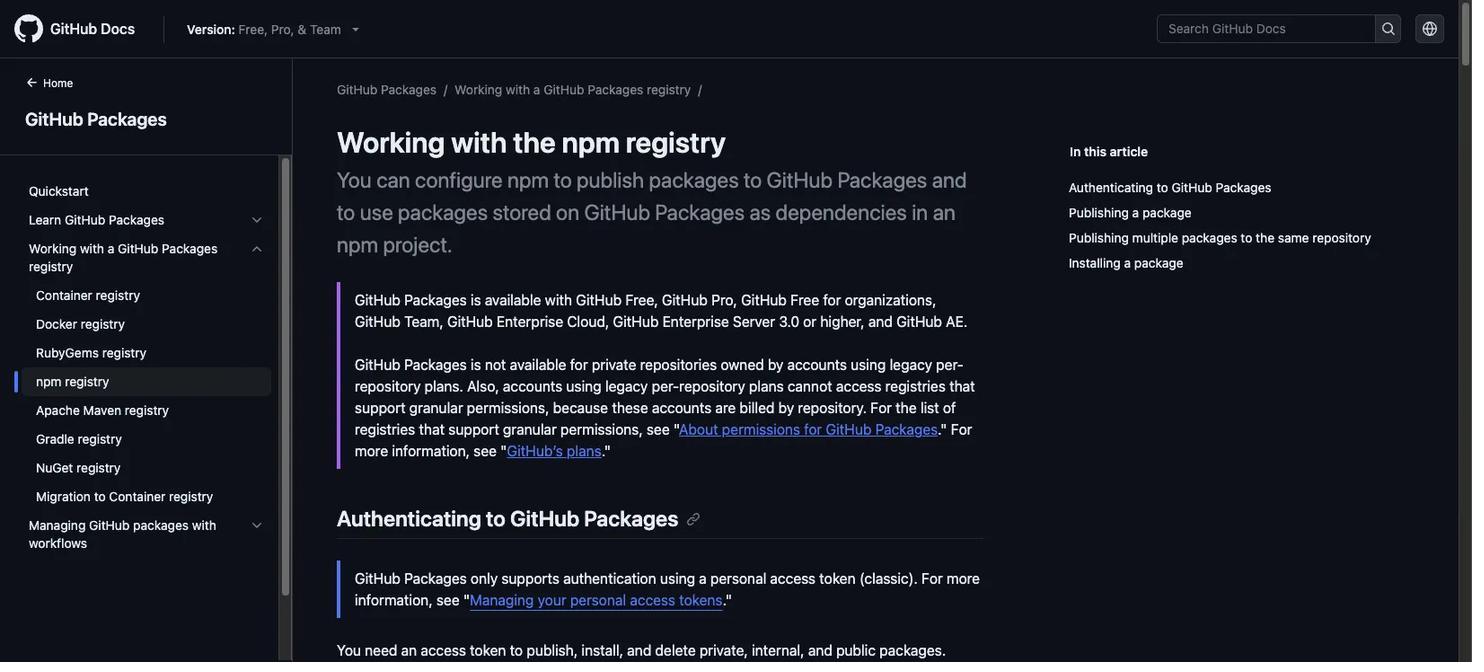 Task type: locate. For each thing, give the bounding box(es) containing it.
by right 'billed' on the right bottom
[[779, 400, 794, 416]]

managing your personal access tokens link
[[470, 592, 723, 608]]

0 horizontal spatial the
[[513, 125, 556, 159]]

publishing a package
[[1069, 205, 1192, 220]]

0 horizontal spatial per-
[[652, 378, 679, 394]]

2 horizontal spatial "
[[674, 421, 679, 438]]

to
[[554, 167, 572, 192], [744, 167, 762, 192], [1157, 180, 1169, 195], [337, 199, 355, 225], [1241, 230, 1253, 245], [94, 489, 106, 504], [486, 506, 506, 531], [510, 643, 523, 659]]

0 horizontal spatial github packages link
[[22, 106, 270, 133]]

pro, up server at the top of the page
[[712, 292, 737, 308]]

you left can at top left
[[337, 167, 372, 192]]

plans inside github packages is not available for private repositories owned by accounts using legacy per- repository plans. also, accounts using legacy per-repository plans cannot access registries that support granular permissions, because these accounts are billed by repository. for the list of registries that support granular permissions, see "
[[749, 378, 784, 394]]

tokens
[[679, 592, 723, 608]]

to down nuget registry
[[94, 489, 106, 504]]

container
[[36, 287, 92, 303], [109, 489, 166, 504]]

with up working with the npm registry
[[506, 82, 530, 97]]

2 / from the left
[[698, 82, 702, 97]]

you inside you can configure npm to publish packages to github packages and to use packages stored on github packages as dependencies in an npm project.
[[337, 167, 372, 192]]

token
[[820, 571, 856, 587], [470, 643, 506, 659]]

0 horizontal spatial "
[[463, 592, 470, 608]]

about permissions for github packages link
[[679, 421, 938, 438]]

working up can at top left
[[337, 125, 445, 159]]

managing
[[29, 517, 86, 533], [470, 592, 534, 608]]

github packages link
[[337, 82, 437, 97], [22, 106, 270, 133]]

1 vertical spatial personal
[[570, 592, 626, 608]]

using up because
[[566, 378, 602, 394]]

github packages element
[[0, 73, 293, 660]]

github packages link up the quickstart link
[[22, 106, 270, 133]]

authenticating to github packages up the supports
[[337, 506, 679, 531]]

packages down migration to container registry link
[[133, 517, 189, 533]]

is for available
[[471, 292, 481, 308]]

0 vertical spatial free,
[[239, 21, 268, 36]]

1 horizontal spatial using
[[660, 571, 695, 587]]

with down migration to container registry link
[[192, 517, 216, 533]]

for up higher,
[[823, 292, 841, 308]]

registries
[[886, 378, 946, 394], [355, 421, 415, 438]]

available inside github packages is not available for private repositories owned by accounts using legacy per- repository plans. also, accounts using legacy per-repository plans cannot access registries that support granular permissions, because these accounts are billed by repository. for the list of registries that support granular permissions, see "
[[510, 357, 566, 373]]

0 vertical spatial is
[[471, 292, 481, 308]]

the down github packages / working with a github packages registry /
[[513, 125, 556, 159]]

0 horizontal spatial repository
[[355, 378, 421, 394]]

available up not
[[485, 292, 541, 308]]

an right the in
[[933, 199, 956, 225]]

more
[[355, 443, 388, 459], [947, 571, 980, 587]]

1 horizontal spatial see
[[474, 443, 497, 459]]

access inside github packages only supports authentication using a personal access token (classic). for more information, see "
[[770, 571, 816, 587]]

None search field
[[1157, 14, 1402, 43]]

docs
[[101, 21, 135, 37]]

1 vertical spatial publishing
[[1069, 230, 1129, 245]]

0 vertical spatial you
[[337, 167, 372, 192]]

on
[[556, 199, 580, 225]]

by right owned
[[768, 357, 784, 373]]

1 horizontal spatial more
[[947, 571, 980, 587]]

is inside github packages is not available for private repositories owned by accounts using legacy per- repository plans. also, accounts using legacy per-repository plans cannot access registries that support granular permissions, because these accounts are billed by repository. for the list of registries that support granular permissions, see "
[[471, 357, 481, 373]]

0 horizontal spatial legacy
[[605, 378, 648, 394]]

repository left plans.
[[355, 378, 421, 394]]

2 horizontal spatial for
[[823, 292, 841, 308]]

free, up private
[[626, 292, 658, 308]]

1 horizontal spatial plans
[[749, 378, 784, 394]]

access up repository. on the right bottom
[[836, 378, 882, 394]]

token left the (classic).
[[820, 571, 856, 587]]

1 horizontal spatial working
[[337, 125, 445, 159]]

0 horizontal spatial authenticating to github packages link
[[337, 506, 700, 531]]

personal down authentication
[[570, 592, 626, 608]]

repository up 'are'
[[679, 378, 745, 394]]

1 working with a github packages registry element from the top
[[14, 234, 279, 511]]

2 horizontal spatial see
[[647, 421, 670, 438]]

2 vertical spatial the
[[896, 400, 917, 416]]

to up publishing a package
[[1157, 180, 1169, 195]]

publishing
[[1069, 205, 1129, 220], [1069, 230, 1129, 245]]

with up "cloud,"
[[545, 292, 572, 308]]

not
[[485, 357, 506, 373]]

" inside ." for more information, see "
[[501, 443, 507, 459]]

migration to container registry
[[36, 489, 213, 504]]

authenticating to github packages up publishing a package
[[1069, 180, 1272, 195]]

only
[[471, 571, 498, 587]]

permissions
[[722, 421, 801, 438]]

access up 'internal,'
[[770, 571, 816, 587]]

is inside github packages is available with github free, github pro, github free for organizations, github team, github enterprise cloud, github enterprise server 3.0 or higher, and github ae.
[[471, 292, 481, 308]]

authenticating to github packages
[[1069, 180, 1272, 195], [337, 506, 679, 531]]

0 vertical spatial working
[[455, 82, 502, 97]]

plans down because
[[567, 443, 602, 459]]

2 vertical spatial working
[[29, 241, 77, 256]]

version:
[[187, 21, 235, 36]]

for inside github packages is not available for private repositories owned by accounts using legacy per- repository plans. also, accounts using legacy per-repository plans cannot access registries that support granular permissions, because these accounts are billed by repository. for the list of registries that support granular permissions, see "
[[871, 400, 892, 416]]

working with a github packages registry element
[[14, 234, 279, 511], [14, 281, 279, 511]]

1 horizontal spatial legacy
[[890, 357, 933, 373]]

1 publishing from the top
[[1069, 205, 1129, 220]]

." for more information, see "
[[355, 421, 973, 459]]

0 vertical spatial support
[[355, 400, 406, 416]]

1 horizontal spatial an
[[933, 199, 956, 225]]

1 sc 9kayk9 0 image from the top
[[250, 213, 264, 227]]

per- up "of"
[[936, 357, 964, 373]]

rubygems registry link
[[22, 339, 271, 367]]

1 vertical spatial managing
[[470, 592, 534, 608]]

access right "need"
[[421, 643, 466, 659]]

1 vertical spatial token
[[470, 643, 506, 659]]

0 vertical spatial legacy
[[890, 357, 933, 373]]

." down "of"
[[938, 421, 947, 438]]

working with a github packages registry element containing container registry
[[14, 281, 279, 511]]

working with a github packages registry link
[[455, 82, 691, 97]]

2 horizontal spatial repository
[[1313, 230, 1372, 245]]

0 vertical spatial for
[[871, 400, 892, 416]]

with down learn github packages
[[80, 241, 104, 256]]

using down higher,
[[851, 357, 886, 373]]

per- down the repositories
[[652, 378, 679, 394]]

repository right same
[[1313, 230, 1372, 245]]

authenticating to github packages link
[[1069, 175, 1408, 200], [337, 506, 700, 531]]

authentication
[[563, 571, 656, 587]]

enterprise up the repositories
[[663, 314, 729, 330]]

packages inside github packages is available with github free, github pro, github free for organizations, github team, github enterprise cloud, github enterprise server 3.0 or higher, and github ae.
[[404, 292, 467, 308]]

granular up github's
[[503, 421, 557, 438]]

available right not
[[510, 357, 566, 373]]

1 vertical spatial by
[[779, 400, 794, 416]]

1 horizontal spatial for
[[922, 571, 943, 587]]

permissions, down because
[[561, 421, 643, 438]]

you left "need"
[[337, 643, 361, 659]]

an
[[933, 199, 956, 225], [401, 643, 417, 659]]

0 vertical spatial by
[[768, 357, 784, 373]]

a right installing
[[1124, 255, 1131, 270]]

this
[[1084, 144, 1107, 159]]

1 horizontal spatial container
[[109, 489, 166, 504]]

more inside ." for more information, see "
[[355, 443, 388, 459]]

0 horizontal spatial an
[[401, 643, 417, 659]]

enterprise
[[497, 314, 563, 330], [663, 314, 729, 330]]

is up also,
[[471, 292, 481, 308]]

to up only
[[486, 506, 506, 531]]

plans.
[[425, 378, 463, 394]]

0 vertical spatial publishing
[[1069, 205, 1129, 220]]

." up private,
[[723, 592, 732, 608]]

the inside publishing multiple packages to the same repository link
[[1256, 230, 1275, 245]]

0 vertical spatial pro,
[[271, 21, 294, 36]]

0 vertical spatial available
[[485, 292, 541, 308]]

article
[[1110, 144, 1148, 159]]

package down "multiple"
[[1135, 255, 1184, 270]]

workflows
[[29, 535, 87, 551]]

packages inside working with a github packages registry
[[162, 241, 218, 256]]

free, right the 'version:'
[[239, 21, 268, 36]]

2 working with a github packages registry element from the top
[[14, 281, 279, 511]]

0 vertical spatial accounts
[[788, 357, 847, 373]]

token left the publish,
[[470, 643, 506, 659]]

container up docker
[[36, 287, 92, 303]]

0 vertical spatial permissions,
[[467, 400, 549, 416]]

2 vertical spatial accounts
[[652, 400, 712, 416]]

0 horizontal spatial enterprise
[[497, 314, 563, 330]]

working for working with a github packages registry
[[29, 241, 77, 256]]

1 vertical spatial an
[[401, 643, 417, 659]]

to inside migration to container registry link
[[94, 489, 106, 504]]

2 vertical spatial for
[[804, 421, 822, 438]]

accounts up cannot
[[788, 357, 847, 373]]

1 vertical spatial the
[[1256, 230, 1275, 245]]

pro, left & at the left top
[[271, 21, 294, 36]]

quickstart link
[[22, 177, 271, 206]]

packages down publishing a package link on the top right
[[1182, 230, 1238, 245]]

managing up workflows
[[29, 517, 86, 533]]

1 is from the top
[[471, 292, 481, 308]]

apache
[[36, 402, 80, 418]]

for left private
[[570, 357, 588, 373]]

sc 9kayk9 0 image inside the managing github packages with workflows dropdown button
[[250, 518, 264, 533]]

1 vertical spatial that
[[419, 421, 445, 438]]

1 vertical spatial github packages link
[[22, 106, 270, 133]]

the left same
[[1256, 230, 1275, 245]]

legacy up list
[[890, 357, 933, 373]]

1 horizontal spatial that
[[950, 378, 975, 394]]

npm
[[562, 125, 620, 159], [508, 167, 549, 192], [337, 232, 378, 257], [36, 374, 61, 389]]

accounts
[[788, 357, 847, 373], [503, 378, 563, 394], [652, 400, 712, 416]]

information, inside ." for more information, see "
[[392, 443, 470, 459]]

permissions, down also,
[[467, 400, 549, 416]]

1 horizontal spatial personal
[[711, 571, 767, 587]]

working for working with the npm registry
[[337, 125, 445, 159]]

2 horizontal spatial accounts
[[788, 357, 847, 373]]

a up tokens
[[699, 571, 707, 587]]

authenticating to github packages link down in this article element
[[1069, 175, 1408, 200]]

maven
[[83, 402, 121, 418]]

1 vertical spatial for
[[951, 421, 973, 438]]

2 sc 9kayk9 0 image from the top
[[250, 518, 264, 533]]

npm up stored
[[508, 167, 549, 192]]

1 vertical spatial available
[[510, 357, 566, 373]]

using
[[851, 357, 886, 373], [566, 378, 602, 394], [660, 571, 695, 587]]

that up "of"
[[950, 378, 975, 394]]

." down because
[[602, 443, 611, 459]]

1 horizontal spatial per-
[[936, 357, 964, 373]]

github docs link
[[14, 14, 149, 43]]

you
[[337, 167, 372, 192], [337, 643, 361, 659]]

plans up 'billed' on the right bottom
[[749, 378, 784, 394]]

accounts up about
[[652, 400, 712, 416]]

install,
[[582, 643, 624, 659]]

authenticating to github packages link up the supports
[[337, 506, 700, 531]]

migration to container registry link
[[22, 482, 271, 511]]

using up tokens
[[660, 571, 695, 587]]

nuget registry link
[[22, 454, 271, 482]]

1 horizontal spatial authenticating to github packages
[[1069, 180, 1272, 195]]

2 publishing from the top
[[1069, 230, 1129, 245]]

the left list
[[896, 400, 917, 416]]

more inside github packages only supports authentication using a personal access token (classic). for more information, see "
[[947, 571, 980, 587]]

for down repository. on the right bottom
[[804, 421, 822, 438]]

0 horizontal spatial for
[[871, 400, 892, 416]]

0 horizontal spatial container
[[36, 287, 92, 303]]

working inside working with a github packages registry
[[29, 241, 77, 256]]

/
[[444, 82, 448, 97], [698, 82, 702, 97]]

quickstart
[[29, 183, 89, 199]]

1 vertical spatial free,
[[626, 292, 658, 308]]

for
[[823, 292, 841, 308], [570, 357, 588, 373], [804, 421, 822, 438]]

the
[[513, 125, 556, 159], [1256, 230, 1275, 245], [896, 400, 917, 416]]

about permissions for github packages
[[679, 421, 938, 438]]

github
[[50, 21, 97, 37], [337, 82, 378, 97], [544, 82, 584, 97], [25, 109, 83, 129], [767, 167, 833, 192], [1172, 180, 1213, 195], [584, 199, 650, 225], [65, 212, 105, 227], [118, 241, 158, 256], [355, 292, 401, 308], [576, 292, 622, 308], [662, 292, 708, 308], [741, 292, 787, 308], [355, 314, 401, 330], [447, 314, 493, 330], [613, 314, 659, 330], [897, 314, 942, 330], [355, 357, 401, 373], [826, 421, 872, 438], [510, 506, 580, 531], [89, 517, 130, 533], [355, 571, 401, 587]]

0 vertical spatial authenticating to github packages
[[1069, 180, 1272, 195]]

internal,
[[752, 643, 805, 659]]

for
[[871, 400, 892, 416], [951, 421, 973, 438], [922, 571, 943, 587]]

container registry
[[36, 287, 140, 303]]

sc 9kayk9 0 image inside learn github packages dropdown button
[[250, 213, 264, 227]]

sc 9kayk9 0 image
[[250, 213, 264, 227], [250, 518, 264, 533]]

1 vertical spatial information,
[[355, 592, 433, 608]]

that down plans.
[[419, 421, 445, 438]]

a down learn github packages
[[108, 241, 114, 256]]

2 you from the top
[[337, 643, 361, 659]]

a inside working with a github packages registry
[[108, 241, 114, 256]]

0 vertical spatial see
[[647, 421, 670, 438]]

with inside working with a github packages registry
[[80, 241, 104, 256]]

with inside the managing github packages with workflows
[[192, 517, 216, 533]]

1 you from the top
[[337, 167, 372, 192]]

container down nuget registry link
[[109, 489, 166, 504]]

repositories
[[640, 357, 717, 373]]

access down authentication
[[630, 592, 676, 608]]

1 horizontal spatial token
[[820, 571, 856, 587]]

1 vertical spatial authenticating
[[337, 506, 481, 531]]

0 horizontal spatial see
[[437, 592, 460, 608]]

legacy
[[890, 357, 933, 373], [605, 378, 648, 394]]

managing inside the managing github packages with workflows
[[29, 517, 86, 533]]

working down the learn on the top
[[29, 241, 77, 256]]

is left not
[[471, 357, 481, 373]]

an right "need"
[[401, 643, 417, 659]]

0 vertical spatial managing
[[29, 517, 86, 533]]

1 horizontal spatial authenticating to github packages link
[[1069, 175, 1408, 200]]

2 horizontal spatial for
[[951, 421, 973, 438]]

accounts down not
[[503, 378, 563, 394]]

packages inside publishing multiple packages to the same repository link
[[1182, 230, 1238, 245]]

learn
[[29, 212, 61, 227]]

packages inside the managing github packages with workflows
[[133, 517, 189, 533]]

npm up apache
[[36, 374, 61, 389]]

1 horizontal spatial registries
[[886, 378, 946, 394]]

a
[[534, 82, 540, 97], [1133, 205, 1139, 220], [108, 241, 114, 256], [1124, 255, 1131, 270], [699, 571, 707, 587]]

enterprise up not
[[497, 314, 563, 330]]

1 vertical spatial you
[[337, 643, 361, 659]]

github docs
[[50, 21, 135, 37]]

package for publishing a package
[[1143, 205, 1192, 220]]

to left use
[[337, 199, 355, 225]]

package up "multiple"
[[1143, 205, 1192, 220]]

with inside github packages is available with github free, github pro, github free for organizations, github team, github enterprise cloud, github enterprise server 3.0 or higher, and github ae.
[[545, 292, 572, 308]]

1 vertical spatial working
[[337, 125, 445, 159]]

pro, inside github packages is available with github free, github pro, github free for organizations, github team, github enterprise cloud, github enterprise server 3.0 or higher, and github ae.
[[712, 292, 737, 308]]

that
[[950, 378, 975, 394], [419, 421, 445, 438]]

0 vertical spatial using
[[851, 357, 886, 373]]

managing github packages with workflows
[[29, 517, 216, 551]]

0 horizontal spatial accounts
[[503, 378, 563, 394]]

2 is from the top
[[471, 357, 481, 373]]

0 vertical spatial "
[[674, 421, 679, 438]]

packages right publish
[[649, 167, 739, 192]]

2 enterprise from the left
[[663, 314, 729, 330]]

github packages / working with a github packages registry /
[[337, 82, 702, 97]]

0 vertical spatial for
[[823, 292, 841, 308]]

information, up "need"
[[355, 592, 433, 608]]

3.0
[[779, 314, 800, 330]]

npm registry link
[[22, 367, 271, 396]]

docker registry link
[[22, 310, 271, 339]]

1 / from the left
[[444, 82, 448, 97]]

information, down plans.
[[392, 443, 470, 459]]

free, inside github packages is available with github free, github pro, github free for organizations, github team, github enterprise cloud, github enterprise server 3.0 or higher, and github ae.
[[626, 292, 658, 308]]

1 horizontal spatial permissions,
[[561, 421, 643, 438]]

1 horizontal spatial accounts
[[652, 400, 712, 416]]

2 horizontal spatial ."
[[938, 421, 947, 438]]

1 vertical spatial "
[[501, 443, 507, 459]]

access inside github packages is not available for private repositories owned by accounts using legacy per- repository plans. also, accounts using legacy per-repository plans cannot access registries that support granular permissions, because these accounts are billed by repository. for the list of registries that support granular permissions, see "
[[836, 378, 882, 394]]

0 vertical spatial personal
[[711, 571, 767, 587]]

in this article
[[1070, 144, 1148, 159]]

2 horizontal spatial the
[[1256, 230, 1275, 245]]

pro,
[[271, 21, 294, 36], [712, 292, 737, 308]]

for down "of"
[[951, 421, 973, 438]]

for right the (classic).
[[922, 571, 943, 587]]

for inside github packages is available with github free, github pro, github free for organizations, github team, github enterprise cloud, github enterprise server 3.0 or higher, and github ae.
[[823, 292, 841, 308]]

granular down plans.
[[409, 400, 463, 416]]

for left list
[[871, 400, 892, 416]]

authenticating
[[1069, 180, 1154, 195], [337, 506, 481, 531]]

1 horizontal spatial /
[[698, 82, 702, 97]]

docker registry
[[36, 316, 125, 332]]

to up as
[[744, 167, 762, 192]]

package for installing a package
[[1135, 255, 1184, 270]]

0 vertical spatial token
[[820, 571, 856, 587]]

packages down configure
[[398, 199, 488, 225]]

2 vertical spatial for
[[922, 571, 943, 587]]

1 vertical spatial support
[[449, 421, 499, 438]]

github packages link down triangle down icon
[[337, 82, 437, 97]]

the inside github packages is not available for private repositories owned by accounts using legacy per- repository plans. also, accounts using legacy per-repository plans cannot access registries that support granular permissions, because these accounts are billed by repository. for the list of registries that support granular permissions, see "
[[896, 400, 917, 416]]

see inside ." for more information, see "
[[474, 443, 497, 459]]

billed
[[740, 400, 775, 416]]

installing
[[1069, 255, 1121, 270]]

to down publishing a package link on the top right
[[1241, 230, 1253, 245]]

docker
[[36, 316, 77, 332]]

0 vertical spatial ."
[[938, 421, 947, 438]]

working up working with the npm registry
[[455, 82, 502, 97]]

with
[[506, 82, 530, 97], [451, 125, 507, 159], [80, 241, 104, 256], [545, 292, 572, 308], [192, 517, 216, 533]]

managing down only
[[470, 592, 534, 608]]

legacy up these
[[605, 378, 648, 394]]

1 vertical spatial more
[[947, 571, 980, 587]]

personal up tokens
[[711, 571, 767, 587]]

0 vertical spatial container
[[36, 287, 92, 303]]



Task type: describe. For each thing, give the bounding box(es) containing it.
1 vertical spatial per-
[[652, 378, 679, 394]]

npm up publish
[[562, 125, 620, 159]]

0 horizontal spatial token
[[470, 643, 506, 659]]

1 vertical spatial legacy
[[605, 378, 648, 394]]

migration
[[36, 489, 91, 504]]

triangle down image
[[348, 22, 363, 36]]

token inside github packages only supports authentication using a personal access token (classic). for more information, see "
[[820, 571, 856, 587]]

github packages
[[25, 109, 167, 129]]

1 vertical spatial using
[[566, 378, 602, 394]]

public
[[836, 643, 876, 659]]

2 horizontal spatial working
[[455, 82, 502, 97]]

publishing for publishing a package
[[1069, 205, 1129, 220]]

see inside github packages only supports authentication using a personal access token (classic). for more information, see "
[[437, 592, 460, 608]]

see inside github packages is not available for private repositories owned by accounts using legacy per- repository plans. also, accounts using legacy per-repository plans cannot access registries that support granular permissions, because these accounts are billed by repository. for the list of registries that support granular permissions, see "
[[647, 421, 670, 438]]

github's plans ."
[[507, 443, 611, 459]]

0 horizontal spatial permissions,
[[467, 400, 549, 416]]

npm down use
[[337, 232, 378, 257]]

gradle registry link
[[22, 425, 271, 454]]

about
[[679, 421, 718, 438]]

&
[[298, 21, 307, 36]]

working with a github packages registry element containing working with a github packages registry
[[14, 234, 279, 511]]

Search GitHub Docs search field
[[1158, 15, 1376, 42]]

1 vertical spatial registries
[[355, 421, 415, 438]]

sc 9kayk9 0 image for managing github packages with workflows
[[250, 518, 264, 533]]

nuget
[[36, 460, 73, 475]]

github's plans link
[[507, 443, 602, 459]]

private
[[592, 357, 637, 373]]

ae.
[[946, 314, 968, 330]]

for inside ." for more information, see "
[[951, 421, 973, 438]]

your
[[538, 592, 567, 608]]

1 horizontal spatial ."
[[723, 592, 732, 608]]

you for you need an access token to publish, install, and delete private, internal, and public packages.
[[337, 643, 361, 659]]

is for not
[[471, 357, 481, 373]]

managing github packages with workflows button
[[22, 511, 271, 558]]

rubygems registry
[[36, 345, 146, 360]]

packages inside github packages only supports authentication using a personal access token (classic). for more information, see "
[[404, 571, 467, 587]]

use
[[360, 199, 393, 225]]

0 horizontal spatial authenticating to github packages
[[337, 506, 679, 531]]

working with a github packages registry
[[29, 241, 218, 274]]

github inside github packages only supports authentication using a personal access token (classic). for more information, see "
[[355, 571, 401, 587]]

0 horizontal spatial that
[[419, 421, 445, 438]]

apache maven registry link
[[22, 396, 271, 425]]

as
[[750, 199, 771, 225]]

owned
[[721, 357, 764, 373]]

0 vertical spatial github packages link
[[337, 82, 437, 97]]

sc 9kayk9 0 image for learn github packages
[[250, 213, 264, 227]]

" inside github packages is not available for private repositories owned by accounts using legacy per- repository plans. also, accounts using legacy per-repository plans cannot access registries that support granular permissions, because these accounts are billed by repository. for the list of registries that support granular permissions, see "
[[674, 421, 679, 438]]

of
[[943, 400, 956, 416]]

npm inside npm registry link
[[36, 374, 61, 389]]

organizations,
[[845, 292, 937, 308]]

and inside you can configure npm to publish packages to github packages and to use packages stored on github packages as dependencies in an npm project.
[[932, 167, 967, 192]]

npm registry
[[36, 374, 109, 389]]

0 horizontal spatial authenticating
[[337, 506, 481, 531]]

1 vertical spatial accounts
[[503, 378, 563, 394]]

1 vertical spatial permissions,
[[561, 421, 643, 438]]

working with a github packages registry button
[[22, 234, 271, 281]]

registry inside working with a github packages registry
[[29, 259, 73, 274]]

also,
[[467, 378, 499, 394]]

publishing for publishing multiple packages to the same repository
[[1069, 230, 1129, 245]]

" inside github packages only supports authentication using a personal access token (classic). for more information, see "
[[463, 592, 470, 608]]

gradle registry
[[36, 431, 122, 447]]

github packages is not available for private repositories owned by accounts using legacy per- repository plans. also, accounts using legacy per-repository plans cannot access registries that support granular permissions, because these accounts are billed by repository. for the list of registries that support granular permissions, see "
[[355, 357, 975, 438]]

1 horizontal spatial support
[[449, 421, 499, 438]]

container registry link
[[22, 281, 271, 310]]

to up the on
[[554, 167, 572, 192]]

1 vertical spatial granular
[[503, 421, 557, 438]]

you for you can configure npm to publish packages to github packages and to use packages stored on github packages as dependencies in an npm project.
[[337, 167, 372, 192]]

are
[[715, 400, 736, 416]]

github packages is available with github free, github pro, github free for organizations, github team, github enterprise cloud, github enterprise server 3.0 or higher, and github ae.
[[355, 292, 968, 330]]

learn github packages
[[29, 212, 164, 227]]

a up working with the npm registry
[[534, 82, 540, 97]]

need
[[365, 643, 397, 659]]

learn github packages button
[[22, 206, 271, 234]]

using inside github packages only supports authentication using a personal access token (classic). for more information, see "
[[660, 571, 695, 587]]

version: free, pro, & team
[[187, 21, 341, 36]]

packages.
[[880, 643, 946, 659]]

1 horizontal spatial repository
[[679, 378, 745, 394]]

with up configure
[[451, 125, 507, 159]]

publishing a package link
[[1069, 200, 1408, 226]]

managing for managing your personal access tokens ."
[[470, 592, 534, 608]]

0 vertical spatial the
[[513, 125, 556, 159]]

for inside github packages only supports authentication using a personal access token (classic). for more information, see "
[[922, 571, 943, 587]]

0 vertical spatial that
[[950, 378, 975, 394]]

0 horizontal spatial granular
[[409, 400, 463, 416]]

stored
[[493, 199, 551, 225]]

available inside github packages is available with github free, github pro, github free for organizations, github team, github enterprise cloud, github enterprise server 3.0 or higher, and github ae.
[[485, 292, 541, 308]]

github inside github packages is not available for private repositories owned by accounts using legacy per- repository plans. also, accounts using legacy per-repository plans cannot access registries that support granular permissions, because these accounts are billed by repository. for the list of registries that support granular permissions, see "
[[355, 357, 401, 373]]

github inside working with a github packages registry
[[118, 241, 158, 256]]

you can configure npm to publish packages to github packages and to use packages stored on github packages as dependencies in an npm project.
[[337, 167, 967, 257]]

a inside github packages only supports authentication using a personal access token (classic). for more information, see "
[[699, 571, 707, 587]]

you need an access token to publish, install, and delete private, internal, and public packages.
[[337, 643, 946, 659]]

cannot
[[788, 378, 833, 394]]

in this article element
[[1070, 142, 1415, 161]]

information, inside github packages only supports authentication using a personal access token (classic). for more information, see "
[[355, 592, 433, 608]]

publish
[[577, 167, 644, 192]]

(classic).
[[860, 571, 918, 587]]

1 enterprise from the left
[[497, 314, 563, 330]]

project.
[[383, 232, 452, 257]]

free
[[791, 292, 820, 308]]

a up "multiple"
[[1133, 205, 1139, 220]]

sc 9kayk9 0 image
[[250, 242, 264, 256]]

1 horizontal spatial authenticating
[[1069, 180, 1154, 195]]

publishing multiple packages to the same repository link
[[1069, 226, 1408, 251]]

for inside github packages is not available for private repositories owned by accounts using legacy per- repository plans. also, accounts using legacy per-repository plans cannot access registries that support granular permissions, because these accounts are billed by repository. for the list of registries that support granular permissions, see "
[[570, 357, 588, 373]]

managing for managing github packages with workflows
[[29, 517, 86, 533]]

github packages only supports authentication using a personal access token (classic). for more information, see "
[[355, 571, 980, 608]]

team,
[[404, 314, 444, 330]]

gradle
[[36, 431, 74, 447]]

because
[[553, 400, 608, 416]]

0 horizontal spatial ."
[[602, 443, 611, 459]]

personal inside github packages only supports authentication using a personal access token (classic). for more information, see "
[[711, 571, 767, 587]]

search image
[[1381, 22, 1396, 36]]

private,
[[700, 643, 748, 659]]

or
[[803, 314, 817, 330]]

select language: current language is english image
[[1423, 22, 1437, 36]]

0 vertical spatial per-
[[936, 357, 964, 373]]

github inside the managing github packages with workflows
[[89, 517, 130, 533]]

cloud,
[[567, 314, 609, 330]]

and inside github packages is available with github free, github pro, github free for organizations, github team, github enterprise cloud, github enterprise server 3.0 or higher, and github ae.
[[869, 314, 893, 330]]

2 horizontal spatial using
[[851, 357, 886, 373]]

installing a package link
[[1069, 251, 1408, 276]]

to inside 'authenticating to github packages' link
[[1157, 180, 1169, 195]]

installing a package
[[1069, 255, 1184, 270]]

rubygems
[[36, 345, 99, 360]]

in
[[912, 199, 928, 225]]

an inside you can configure npm to publish packages to github packages and to use packages stored on github packages as dependencies in an npm project.
[[933, 199, 956, 225]]

0 vertical spatial authenticating to github packages link
[[1069, 175, 1408, 200]]

1 vertical spatial plans
[[567, 443, 602, 459]]

home
[[43, 76, 73, 90]]

1 vertical spatial authenticating to github packages link
[[337, 506, 700, 531]]

nuget registry
[[36, 460, 121, 475]]

can
[[377, 167, 410, 192]]

0 horizontal spatial personal
[[570, 592, 626, 608]]

working with the npm registry
[[337, 125, 726, 159]]

packages inside github packages is not available for private repositories owned by accounts using legacy per- repository plans. also, accounts using legacy per-repository plans cannot access registries that support granular permissions, because these accounts are billed by repository. for the list of registries that support granular permissions, see "
[[404, 357, 467, 373]]

managing your personal access tokens ."
[[470, 592, 732, 608]]

server
[[733, 314, 775, 330]]

these
[[612, 400, 648, 416]]

to left the publish,
[[510, 643, 523, 659]]

publish,
[[527, 643, 578, 659]]

0 horizontal spatial pro,
[[271, 21, 294, 36]]

." inside ." for more information, see "
[[938, 421, 947, 438]]

to inside publishing multiple packages to the same repository link
[[1241, 230, 1253, 245]]

1 horizontal spatial for
[[804, 421, 822, 438]]

list
[[921, 400, 939, 416]]

multiple
[[1133, 230, 1179, 245]]



Task type: vqa. For each thing, say whether or not it's contained in the screenshot.
'your'
yes



